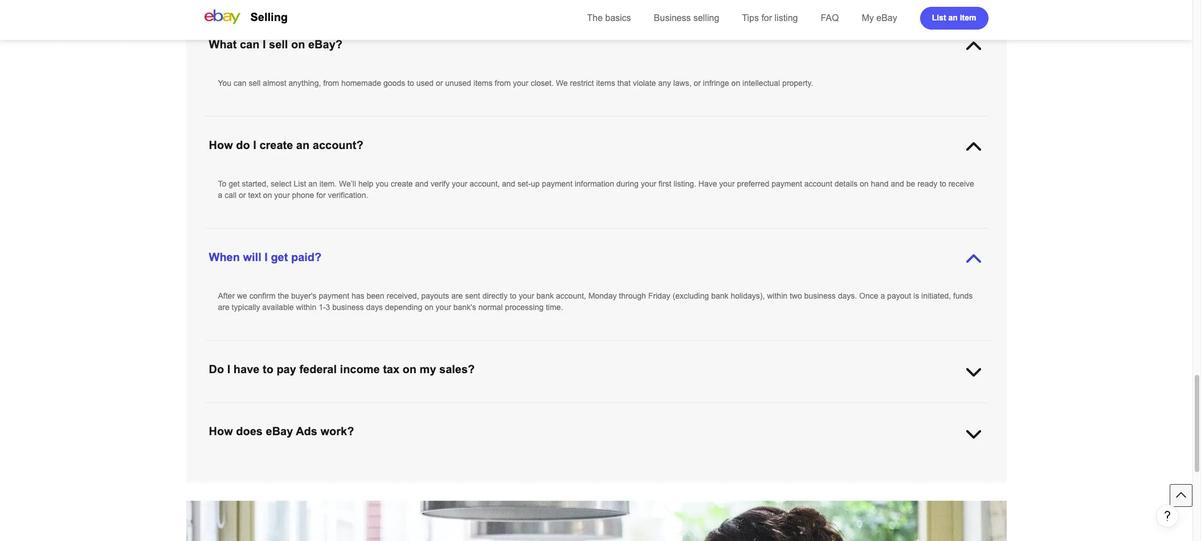 Task type: describe. For each thing, give the bounding box(es) containing it.
2 horizontal spatial payment
[[772, 179, 802, 189]]

and right hand
[[891, 179, 904, 189]]

1 vertical spatial receive
[[818, 404, 843, 413]]

typically
[[232, 303, 260, 312]]

1 vertical spatial within
[[296, 303, 316, 312]]

2022,
[[283, 404, 303, 413]]

1 horizontal spatial payment
[[542, 179, 573, 189]]

you right $700
[[363, 438, 376, 447]]

listing
[[775, 13, 798, 23]]

sell inside ebay ads can help you build your business on ebay with effective advertising tools that create a meaningful connection between you and ebay's global community of passionate buyers - and help you sell your items faster. stand out among billions of listings on ebay by putting your items in front of interested buyers no matter the size of your budget.
[[922, 466, 934, 475]]

what can i sell on ebay?
[[209, 38, 342, 51]]

on up "year,"
[[922, 415, 931, 425]]

than
[[647, 427, 662, 436]]

payment inside after we confirm the buyer's payment has been received, payouts are sent directly to your bank account, monday through friday (excluding bank holidays), within two business days. once a payout is initiated, funds are typically available within 1-3 business days depending on your bank's normal processing time.
[[319, 292, 349, 301]]

on right text
[[263, 191, 272, 200]]

faq
[[821, 13, 839, 23]]

businesses
[[399, 404, 439, 413]]

almost
[[263, 79, 286, 88]]

you right "so"
[[450, 427, 463, 436]]

verify
[[431, 179, 450, 189]]

automatically
[[692, 415, 739, 425]]

for right "today"
[[294, 438, 304, 447]]

issue
[[678, 404, 696, 413]]

0 horizontal spatial create
[[259, 139, 293, 152]]

return
[[390, 415, 411, 425]]

1 vertical spatial an
[[296, 139, 310, 152]]

ebay's
[[703, 466, 727, 475]]

of down tools
[[501, 478, 508, 487]]

when will i get paid?
[[209, 251, 322, 264]]

items down then
[[954, 466, 973, 475]]

k.
[[218, 427, 225, 436]]

payout
[[887, 292, 911, 301]]

a up 'less'
[[629, 415, 634, 425]]

a left bike
[[833, 427, 837, 436]]

the inside ebay ads can help you build your business on ebay with effective advertising tools that create a meaningful connection between you and ebay's global community of passionate buyers - and help you sell your items faster. stand out among billions of listings on ebay by putting your items in front of interested buyers no matter the size of your budget.
[[609, 478, 620, 487]]

my ebay
[[862, 13, 897, 23]]

after we confirm the buyer's payment has been received, payouts are sent directly to your bank account, monday through friday (excluding bank holidays), within two business days. once a payout is initiated, funds are typically available within 1-3 business days depending on your bank's normal processing time.
[[218, 292, 973, 312]]

up
[[531, 179, 540, 189]]

you up "so"
[[429, 415, 441, 425]]

on left my
[[403, 364, 417, 376]]

you down "year,"
[[907, 466, 920, 475]]

your down select
[[274, 191, 290, 200]]

days.
[[838, 292, 857, 301]]

your down new on the bottom of page
[[933, 415, 949, 425]]

on up bike
[[837, 415, 846, 425]]

list inside list an item link
[[932, 13, 946, 22]]

ebay up by
[[383, 466, 401, 475]]

what
[[209, 38, 237, 51]]

that down requirement
[[270, 427, 284, 436]]

billions
[[305, 478, 329, 487]]

list inside to get started, select list an item. we'll help you create and verify your account, and set-up payment information during your first listing. have your preferred payment account details on hand and be ready to receive a call or text on your phone for verification.
[[294, 179, 306, 189]]

how do i create an account?
[[209, 139, 363, 152]]

list an item link
[[920, 7, 988, 30]]

meaningful
[[558, 466, 597, 475]]

and inside the starting on jan 1, 2022, irs regulations require all businesses that process payments, including online marketplaces like ebay, to issue a form 1099-k for all sellers who receive $600 or more in sales. the new tax reporting requirement may impact your 2022 tax return that you may file in 2023. however, just because you receive a 1099-k doesn't automatically mean that you'll owe taxes on the amount reported on your 1099- k. only goods that are sold for a profit are considered taxable, so you won't owe any taxes on something you sell for less than what you paid for it. for example, if you bought a bike for $1,000 last year, and then sold it on ebay today for $700, that $700 you made would generally not be subject to income tax. check out our
[[928, 427, 942, 436]]

i for get
[[265, 251, 268, 264]]

ebay up "faster."
[[218, 466, 236, 475]]

help, opens dialogs image
[[1162, 511, 1173, 523]]

you down marketplaces
[[586, 415, 599, 425]]

you up among
[[286, 466, 299, 475]]

mean
[[741, 415, 761, 425]]

you left paid
[[684, 427, 696, 436]]

0 horizontal spatial 1099-
[[636, 415, 657, 425]]

once
[[859, 292, 878, 301]]

to left pay
[[263, 364, 273, 376]]

your left "closet."
[[513, 79, 529, 88]]

work?
[[321, 426, 354, 438]]

on right listings
[[367, 478, 376, 487]]

that inside ebay ads can help you build your business on ebay with effective advertising tools that create a meaningful connection between you and ebay's global community of passionate buyers - and help you sell your items faster. stand out among billions of listings on ebay by putting your items in front of interested buyers no matter the size of your budget.
[[511, 466, 525, 475]]

including
[[526, 404, 557, 413]]

doesn't
[[664, 415, 690, 425]]

your down payouts
[[436, 303, 451, 312]]

considered
[[368, 427, 407, 436]]

for down "impact" on the bottom of page
[[316, 427, 326, 436]]

0 vertical spatial tax
[[383, 364, 399, 376]]

for left it.
[[716, 427, 725, 436]]

can for what
[[240, 38, 259, 51]]

ads inside ebay ads can help you build your business on ebay with effective advertising tools that create a meaningful connection between you and ebay's global community of passionate buyers - and help you sell your items faster. stand out among billions of listings on ebay by putting your items in front of interested buyers no matter the size of your budget.
[[238, 466, 252, 475]]

friday
[[648, 292, 670, 301]]

intellectual
[[742, 79, 780, 88]]

select
[[271, 179, 292, 189]]

homemade
[[341, 79, 381, 88]]

advertising
[[452, 466, 490, 475]]

to get started, select list an item. we'll help you create and verify your account, and set-up payment information during your first listing. have your preferred payment account details on hand and be ready to receive a call or text on your phone for verification.
[[218, 179, 974, 200]]

to up doesn't
[[669, 404, 675, 413]]

a left form
[[698, 404, 703, 413]]

process
[[457, 404, 484, 413]]

2 bank from the left
[[711, 292, 729, 301]]

1 vertical spatial k
[[657, 415, 662, 425]]

items down advertising at the bottom of page
[[453, 478, 472, 487]]

that down 'profit'
[[328, 438, 341, 447]]

do i have to pay federal income tax on my sales?
[[209, 364, 475, 376]]

processing
[[505, 303, 544, 312]]

tips
[[742, 13, 759, 23]]

or inside to get started, select list an item. we'll help you create and verify your account, and set-up payment information during your first listing. have your preferred payment account details on hand and be ready to receive a call or text on your phone for verification.
[[239, 191, 246, 200]]

receive inside to get started, select list an item. we'll help you create and verify your account, and set-up payment information during your first listing. have your preferred payment account details on hand and be ready to receive a call or text on your phone for verification.
[[949, 179, 974, 189]]

0 vertical spatial in
[[895, 404, 902, 413]]

received,
[[387, 292, 419, 301]]

call
[[225, 191, 237, 200]]

the inside the starting on jan 1, 2022, irs regulations require all businesses that process payments, including online marketplaces like ebay, to issue a form 1099-k for all sellers who receive $600 or more in sales. the new tax reporting requirement may impact your 2022 tax return that you may file in 2023. however, just because you receive a 1099-k doesn't automatically mean that you'll owe taxes on the amount reported on your 1099- k. only goods that are sold for a profit are considered taxable, so you won't owe any taxes on something you sell for less than what you paid for it. for example, if you bought a bike for $1,000 last year, and then sold it on ebay today for $700, that $700 you made would generally not be subject to income tax. check out our
[[848, 415, 859, 425]]

bank's
[[453, 303, 476, 312]]

learn
[[694, 478, 715, 487]]

0 vertical spatial an
[[948, 13, 958, 22]]

build
[[301, 466, 318, 475]]

sell inside the starting on jan 1, 2022, irs regulations require all businesses that process payments, including online marketplaces like ebay, to issue a form 1099-k for all sellers who receive $600 or more in sales. the new tax reporting requirement may impact your 2022 tax return that you may file in 2023. however, just because you receive a 1099-k doesn't automatically mean that you'll owe taxes on the amount reported on your 1099- k. only goods that are sold for a profit are considered taxable, so you won't owe any taxes on something you sell for less than what you paid for it. for example, if you bought a bike for $1,000 last year, and then sold it on ebay today for $700, that $700 you made would generally not be subject to income tax. check out our
[[605, 427, 617, 436]]

get inside to get started, select list an item. we'll help you create and verify your account, and set-up payment information during your first listing. have your preferred payment account details on hand and be ready to receive a call or text on your phone for verification.
[[229, 179, 240, 189]]

and right -
[[874, 466, 887, 475]]

matter
[[584, 478, 607, 487]]

sell down selling
[[269, 38, 288, 51]]

you inside to get started, select list an item. we'll help you create and verify your account, and set-up payment information during your first listing. have your preferred payment account details on hand and be ready to receive a call or text on your phone for verification.
[[376, 179, 389, 189]]

of right community
[[793, 466, 800, 475]]

items right the restrict
[[596, 79, 615, 88]]

1 vertical spatial in
[[473, 415, 480, 425]]

are up 'bank's'
[[451, 292, 463, 301]]

reporting
[[218, 415, 249, 425]]

so
[[440, 427, 448, 436]]

0 vertical spatial business
[[804, 292, 836, 301]]

it.
[[727, 427, 734, 436]]

ebay right the my
[[877, 13, 897, 23]]

how does ebay ads work?
[[209, 426, 354, 438]]

item
[[960, 13, 976, 22]]

our
[[600, 438, 612, 447]]

0 horizontal spatial receive
[[602, 415, 627, 425]]

then
[[944, 427, 959, 436]]

of left listings
[[331, 478, 338, 487]]

your up 'profit'
[[339, 415, 355, 425]]

that left process
[[441, 404, 454, 413]]

items right unused
[[474, 79, 493, 88]]

1-
[[319, 303, 326, 312]]

sell left almost
[[249, 79, 261, 88]]

how for how do i create an account?
[[209, 139, 233, 152]]

you up budget.
[[672, 466, 685, 475]]

on left jan at the left of the page
[[248, 404, 257, 413]]

your down then
[[936, 466, 952, 475]]

generally
[[424, 438, 456, 447]]

set-
[[518, 179, 531, 189]]

you
[[218, 79, 231, 88]]

my
[[862, 13, 874, 23]]

on down made
[[372, 466, 381, 475]]

goods inside the starting on jan 1, 2022, irs regulations require all businesses that process payments, including online marketplaces like ebay, to issue a form 1099-k for all sellers who receive $600 or more in sales. the new tax reporting requirement may impact your 2022 tax return that you may file in 2023. however, just because you receive a 1099-k doesn't automatically mean that you'll owe taxes on the amount reported on your 1099- k. only goods that are sold for a profit are considered taxable, so you won't owe any taxes on something you sell for less than what you paid for it. for example, if you bought a bike for $1,000 last year, and then sold it on ebay today for $700, that $700 you made would generally not be subject to income tax. check out our
[[246, 427, 268, 436]]

are down after
[[218, 303, 229, 312]]

that down the businesses
[[413, 415, 426, 425]]

1 vertical spatial business
[[332, 303, 364, 312]]

out inside the starting on jan 1, 2022, irs regulations require all businesses that process payments, including online marketplaces like ebay, to issue a form 1099-k for all sellers who receive $600 or more in sales. the new tax reporting requirement may impact your 2022 tax return that you may file in 2023. however, just because you receive a 1099-k doesn't automatically mean that you'll owe taxes on the amount reported on your 1099- k. only goods that are sold for a profit are considered taxable, so you won't owe any taxes on something you sell for less than what you paid for it. for example, if you bought a bike for $1,000 last year, and then sold it on ebay today for $700, that $700 you made would generally not be subject to income tax. check out our
[[587, 438, 598, 447]]

ebay?
[[308, 38, 342, 51]]

require
[[362, 404, 386, 413]]

text
[[248, 191, 261, 200]]

payments,
[[487, 404, 523, 413]]

to
[[218, 179, 226, 189]]

through
[[619, 292, 646, 301]]

today
[[272, 438, 292, 447]]

1 vertical spatial sold
[[218, 438, 233, 447]]

1 horizontal spatial taxes
[[816, 415, 835, 425]]

business selling link
[[654, 13, 719, 23]]

an inside to get started, select list an item. we'll help you create and verify your account, and set-up payment information during your first listing. have your preferred payment account details on hand and be ready to receive a call or text on your phone for verification.
[[308, 179, 317, 189]]

amount
[[861, 415, 888, 425]]

1 all from the left
[[389, 404, 397, 413]]

a inside ebay ads can help you build your business on ebay with effective advertising tools that create a meaningful connection between you and ebay's global community of passionate buyers - and help you sell your items faster. stand out among billions of listings on ebay by putting your items in front of interested buyers no matter the size of your budget.
[[551, 466, 556, 475]]

for right tips
[[762, 13, 772, 23]]

to inside to get started, select list an item. we'll help you create and verify your account, and set-up payment information during your first listing. have your preferred payment account details on hand and be ready to receive a call or text on your phone for verification.
[[940, 179, 946, 189]]

paid?
[[291, 251, 322, 264]]

1,
[[274, 404, 280, 413]]

2 horizontal spatial 1099-
[[951, 415, 971, 425]]

budget.
[[665, 478, 692, 487]]

front
[[483, 478, 499, 487]]

monday
[[588, 292, 617, 301]]

3
[[326, 303, 330, 312]]

your down between
[[648, 478, 663, 487]]

-
[[869, 466, 872, 475]]

on left ebay?
[[291, 38, 305, 51]]

i right do
[[227, 364, 230, 376]]

unused
[[445, 79, 471, 88]]

or right used at the left of page
[[436, 79, 443, 88]]

the inside the starting on jan 1, 2022, irs regulations require all businesses that process payments, including online marketplaces like ebay, to issue a form 1099-k for all sellers who receive $600 or more in sales. the new tax reporting requirement may impact your 2022 tax return that you may file in 2023. however, just because you receive a 1099-k doesn't automatically mean that you'll owe taxes on the amount reported on your 1099- k. only goods that are sold for a profit are considered taxable, so you won't owe any taxes on something you sell for less than what you paid for it. for example, if you bought a bike for $1,000 last year, and then sold it on ebay today for $700, that $700 you made would generally not be subject to income tax. check out our
[[927, 404, 940, 413]]

1 vertical spatial tax
[[960, 404, 970, 413]]

in inside ebay ads can help you build your business on ebay with effective advertising tools that create a meaningful connection between you and ebay's global community of passionate buyers - and help you sell your items faster. stand out among billions of listings on ebay by putting your items in front of interested buyers no matter the size of your budget.
[[474, 478, 480, 487]]

form
[[705, 404, 724, 413]]

who
[[801, 404, 816, 413]]

that up example,
[[763, 415, 776, 425]]

tools
[[492, 466, 509, 475]]

putting
[[409, 478, 433, 487]]



Task type: locate. For each thing, give the bounding box(es) containing it.
0 horizontal spatial income
[[340, 364, 380, 376]]

a down "impact" on the bottom of page
[[328, 427, 332, 436]]

ads up "stand"
[[238, 466, 252, 475]]

a left meaningful
[[551, 466, 556, 475]]

we
[[556, 79, 568, 88]]

the down connection
[[609, 478, 620, 487]]

help inside to get started, select list an item. we'll help you create and verify your account, and set-up payment information during your first listing. have your preferred payment account details on hand and be ready to receive a call or text on your phone for verification.
[[358, 179, 373, 189]]

the inside after we confirm the buyer's payment has been received, payouts are sent directly to your bank account, monday through friday (excluding bank holidays), within two business days. once a payout is initiated, funds are typically available within 1-3 business days depending on your bank's normal processing time.
[[278, 292, 289, 301]]

1 vertical spatial out
[[265, 478, 276, 487]]

1 vertical spatial goods
[[246, 427, 268, 436]]

0 horizontal spatial account,
[[470, 179, 500, 189]]

may down the irs
[[296, 415, 312, 425]]

any inside the starting on jan 1, 2022, irs regulations require all businesses that process payments, including online marketplaces like ebay, to issue a form 1099-k for all sellers who receive $600 or more in sales. the new tax reporting requirement may impact your 2022 tax return that you may file in 2023. however, just because you receive a 1099-k doesn't automatically mean that you'll owe taxes on the amount reported on your 1099- k. only goods that are sold for a profit are considered taxable, so you won't owe any taxes on something you sell for less than what you paid for it. for example, if you bought a bike for $1,000 last year, and then sold it on ebay today for $700, that $700 you made would generally not be subject to income tax. check out our
[[503, 427, 516, 436]]

you right if
[[791, 427, 804, 436]]

0 vertical spatial account,
[[470, 179, 500, 189]]

when
[[209, 251, 240, 264]]

0 horizontal spatial get
[[229, 179, 240, 189]]

listing.
[[674, 179, 696, 189]]

1 horizontal spatial income
[[519, 438, 545, 447]]

1 may from the left
[[296, 415, 312, 425]]

confirm
[[249, 292, 276, 301]]

or up amount
[[866, 404, 873, 413]]

can right the you
[[234, 79, 246, 88]]

0 vertical spatial income
[[340, 364, 380, 376]]

preferred
[[737, 179, 769, 189]]

be inside to get started, select list an item. we'll help you create and verify your account, and set-up payment information during your first listing. have your preferred payment account details on hand and be ready to receive a call or text on your phone for verification.
[[906, 179, 915, 189]]

business down has on the left of the page
[[332, 303, 364, 312]]

0 vertical spatial buyers
[[843, 466, 867, 475]]

just
[[539, 415, 552, 425]]

1 vertical spatial how
[[209, 426, 233, 438]]

account, inside to get started, select list an item. we'll help you create and verify your account, and set-up payment information during your first listing. have your preferred payment account details on hand and be ready to receive a call or text on your phone for verification.
[[470, 179, 500, 189]]

ebay inside the starting on jan 1, 2022, irs regulations require all businesses that process payments, including online marketplaces like ebay, to issue a form 1099-k for all sellers who receive $600 or more in sales. the new tax reporting requirement may impact your 2022 tax return that you may file in 2023. however, just because you receive a 1099-k doesn't automatically mean that you'll owe taxes on the amount reported on your 1099- k. only goods that are sold for a profit are considered taxable, so you won't owe any taxes on something you sell for less than what you paid for it. for example, if you bought a bike for $1,000 last year, and then sold it on ebay today for $700, that $700 you made would generally not be subject to income tax. check out our
[[252, 438, 270, 447]]

create inside ebay ads can help you build your business on ebay with effective advertising tools that create a meaningful connection between you and ebay's global community of passionate buyers - and help you sell your items faster. stand out among billions of listings on ebay by putting your items in front of interested buyers no matter the size of your budget.
[[527, 466, 549, 475]]

1 horizontal spatial 1099-
[[726, 404, 746, 413]]

1 horizontal spatial the
[[927, 404, 940, 413]]

your up the processing
[[519, 292, 534, 301]]

buyer's
[[291, 292, 317, 301]]

i
[[263, 38, 266, 51], [253, 139, 256, 152], [265, 251, 268, 264], [227, 364, 230, 376]]

can
[[240, 38, 259, 51], [234, 79, 246, 88], [254, 466, 267, 475]]

initiated,
[[921, 292, 951, 301]]

0 vertical spatial goods
[[383, 79, 405, 88]]

buyers
[[843, 466, 867, 475], [547, 478, 571, 487]]

an up phone
[[308, 179, 317, 189]]

0 horizontal spatial payment
[[319, 292, 349, 301]]

income inside the starting on jan 1, 2022, irs regulations require all businesses that process payments, including online marketplaces like ebay, to issue a form 1099-k for all sellers who receive $600 or more in sales. the new tax reporting requirement may impact your 2022 tax return that you may file in 2023. however, just because you receive a 1099-k doesn't automatically mean that you'll owe taxes on the amount reported on your 1099- k. only goods that are sold for a profit are considered taxable, so you won't owe any taxes on something you sell for less than what you paid for it. for example, if you bought a bike for $1,000 last year, and then sold it on ebay today for $700, that $700 you made would generally not be subject to income tax. check out our
[[519, 438, 545, 447]]

1 horizontal spatial create
[[391, 179, 413, 189]]

closet.
[[531, 79, 554, 88]]

faster.
[[218, 478, 240, 487]]

1 horizontal spatial be
[[906, 179, 915, 189]]

2 vertical spatial an
[[308, 179, 317, 189]]

won't
[[465, 427, 484, 436]]

0 horizontal spatial goods
[[246, 427, 268, 436]]

2 horizontal spatial the
[[848, 415, 859, 425]]

(excluding
[[673, 292, 709, 301]]

create inside to get started, select list an item. we'll help you create and verify your account, and set-up payment information during your first listing. have your preferred payment account details on hand and be ready to receive a call or text on your phone for verification.
[[391, 179, 413, 189]]

community
[[752, 466, 791, 475]]

only
[[228, 427, 244, 436]]

that
[[617, 79, 631, 88], [441, 404, 454, 413], [413, 415, 426, 425], [763, 415, 776, 425], [270, 427, 284, 436], [328, 438, 341, 447], [511, 466, 525, 475]]

receive down marketplaces
[[602, 415, 627, 425]]

i right will
[[265, 251, 268, 264]]

basics
[[605, 13, 631, 23]]

1 horizontal spatial all
[[765, 404, 773, 413]]

irs
[[305, 404, 318, 413]]

0 vertical spatial within
[[767, 292, 788, 301]]

1 horizontal spatial sold
[[300, 427, 314, 436]]

your up the billions at the left bottom of the page
[[320, 466, 336, 475]]

a inside after we confirm the buyer's payment has been received, payouts are sent directly to your bank account, monday through friday (excluding bank holidays), within two business days. once a payout is initiated, funds are typically available within 1-3 business days depending on your bank's normal processing time.
[[881, 292, 885, 301]]

your right have
[[719, 179, 735, 189]]

1 vertical spatial create
[[391, 179, 413, 189]]

from right anything,
[[323, 79, 339, 88]]

$700
[[343, 438, 361, 447]]

.
[[735, 478, 737, 487]]

0 vertical spatial sold
[[300, 427, 314, 436]]

requirement
[[252, 415, 294, 425]]

2 horizontal spatial help
[[890, 466, 905, 475]]

1 horizontal spatial get
[[271, 251, 288, 264]]

0 horizontal spatial taxes
[[518, 427, 537, 436]]

business inside ebay ads can help you build your business on ebay with effective advertising tools that create a meaningful connection between you and ebay's global community of passionate buyers - and help you sell your items faster. stand out among billions of listings on ebay by putting your items in front of interested buyers no matter the size of your budget.
[[338, 466, 370, 475]]

ebay down requirement
[[266, 426, 293, 438]]

how down reporting
[[209, 426, 233, 438]]

1 horizontal spatial buyers
[[843, 466, 867, 475]]

1 horizontal spatial help
[[358, 179, 373, 189]]

account, inside after we confirm the buyer's payment has been received, payouts are sent directly to your bank account, monday through friday (excluding bank holidays), within two business days. once a payout is initiated, funds are typically available within 1-3 business days depending on your bank's normal processing time.
[[556, 292, 586, 301]]

sell down "year,"
[[922, 466, 934, 475]]

to right subject
[[510, 438, 517, 447]]

0 vertical spatial can
[[240, 38, 259, 51]]

1 horizontal spatial k
[[746, 404, 752, 413]]

2 vertical spatial business
[[338, 466, 370, 475]]

be inside the starting on jan 1, 2022, irs regulations require all businesses that process payments, including online marketplaces like ebay, to issue a form 1099-k for all sellers who receive $600 or more in sales. the new tax reporting requirement may impact your 2022 tax return that you may file in 2023. however, just because you receive a 1099-k doesn't automatically mean that you'll owe taxes on the amount reported on your 1099- k. only goods that are sold for a profit are considered taxable, so you won't owe any taxes on something you sell for less than what you paid for it. for example, if you bought a bike for $1,000 last year, and then sold it on ebay today for $700, that $700 you made would generally not be subject to income tax. check out our
[[472, 438, 481, 447]]

a left call
[[218, 191, 222, 200]]

0 horizontal spatial may
[[296, 415, 312, 425]]

and left the set-
[[502, 179, 515, 189]]

the left new on the bottom of page
[[927, 404, 940, 413]]

in down advertising at the bottom of page
[[474, 478, 480, 487]]

may up "so"
[[444, 415, 459, 425]]

payment up 3 in the bottom left of the page
[[319, 292, 349, 301]]

ebay,
[[647, 404, 667, 413]]

2022
[[357, 415, 375, 425]]

1 horizontal spatial any
[[658, 79, 671, 88]]

account
[[804, 179, 832, 189]]

has
[[352, 292, 364, 301]]

the
[[278, 292, 289, 301], [848, 415, 859, 425], [609, 478, 620, 487]]

to
[[407, 79, 414, 88], [940, 179, 946, 189], [510, 292, 517, 301], [263, 364, 273, 376], [669, 404, 675, 413], [510, 438, 517, 447]]

impact
[[314, 415, 337, 425]]

less
[[630, 427, 645, 436]]

1 bank from the left
[[537, 292, 554, 301]]

how
[[209, 139, 233, 152], [209, 426, 233, 438]]

reported
[[890, 415, 920, 425]]

0 horizontal spatial any
[[503, 427, 516, 436]]

1099-
[[726, 404, 746, 413], [636, 415, 657, 425], [951, 415, 971, 425]]

k down ebay,
[[657, 415, 662, 425]]

0 vertical spatial get
[[229, 179, 240, 189]]

within left two
[[767, 292, 788, 301]]

2 vertical spatial receive
[[602, 415, 627, 425]]

0 horizontal spatial the
[[278, 292, 289, 301]]

0 vertical spatial the
[[587, 13, 603, 23]]

online
[[559, 404, 581, 413]]

that left 'violate'
[[617, 79, 631, 88]]

1 vertical spatial list
[[294, 179, 306, 189]]

a right once
[[881, 292, 885, 301]]

0 horizontal spatial help
[[269, 466, 284, 475]]

are down 2022
[[355, 427, 366, 436]]

1 vertical spatial taxes
[[518, 427, 537, 436]]

anything,
[[289, 79, 321, 88]]

to inside after we confirm the buyer's payment has been received, payouts are sent directly to your bank account, monday through friday (excluding bank holidays), within two business days. once a payout is initiated, funds are typically available within 1-3 business days depending on your bank's normal processing time.
[[510, 292, 517, 301]]

i for create
[[253, 139, 256, 152]]

1 vertical spatial can
[[234, 79, 246, 88]]

be left ready
[[906, 179, 915, 189]]

for left 'less'
[[619, 427, 628, 436]]

0 horizontal spatial be
[[472, 438, 481, 447]]

0 horizontal spatial buyers
[[547, 478, 571, 487]]

1 horizontal spatial out
[[587, 438, 598, 447]]

any left laws,
[[658, 79, 671, 88]]

out inside ebay ads can help you build your business on ebay with effective advertising tools that create a meaningful connection between you and ebay's global community of passionate buyers - and help you sell your items faster. stand out among billions of listings on ebay by putting your items in front of interested buyers no matter the size of your budget.
[[265, 478, 276, 487]]

federal
[[299, 364, 337, 376]]

payment left "account"
[[772, 179, 802, 189]]

income up require on the bottom of the page
[[340, 364, 380, 376]]

0 horizontal spatial ads
[[238, 466, 252, 475]]

how left the do
[[209, 139, 233, 152]]

and up learn
[[687, 466, 701, 475]]

effective
[[420, 466, 449, 475]]

on down payouts
[[425, 303, 433, 312]]

do
[[236, 139, 250, 152]]

1 horizontal spatial from
[[495, 79, 511, 88]]

0 vertical spatial how
[[209, 139, 233, 152]]

and left verify
[[415, 179, 428, 189]]

a inside to get started, select list an item. we'll help you create and verify your account, and set-up payment information during your first listing. have your preferred payment account details on hand and be ready to receive a call or text on your phone for verification.
[[218, 191, 222, 200]]

your left first
[[641, 179, 656, 189]]

1 vertical spatial buyers
[[547, 478, 571, 487]]

is
[[913, 292, 919, 301]]

1 horizontal spatial receive
[[818, 404, 843, 413]]

for up mean
[[754, 404, 763, 413]]

passionate
[[802, 466, 841, 475]]

owe
[[799, 415, 813, 425], [486, 427, 501, 436]]

2 how from the top
[[209, 426, 233, 438]]

0 horizontal spatial bank
[[537, 292, 554, 301]]

your right verify
[[452, 179, 467, 189]]

0 horizontal spatial within
[[296, 303, 316, 312]]

for inside to get started, select list an item. we'll help you create and verify your account, and set-up payment information during your first listing. have your preferred payment account details on hand and be ready to receive a call or text on your phone for verification.
[[316, 191, 326, 200]]

help right -
[[890, 466, 905, 475]]

be down won't
[[472, 438, 481, 447]]

out right "stand"
[[265, 478, 276, 487]]

your down effective
[[435, 478, 451, 487]]

ads down "impact" on the bottom of page
[[296, 426, 317, 438]]

2 horizontal spatial receive
[[949, 179, 974, 189]]

2 vertical spatial in
[[474, 478, 480, 487]]

or inside the starting on jan 1, 2022, irs regulations require all businesses that process payments, including online marketplaces like ebay, to issue a form 1099-k for all sellers who receive $600 or more in sales. the new tax reporting requirement may impact your 2022 tax return that you may file in 2023. however, just because you receive a 1099-k doesn't automatically mean that you'll owe taxes on the amount reported on your 1099- k. only goods that are sold for a profit are considered taxable, so you won't owe any taxes on something you sell for less than what you paid for it. for example, if you bought a bike for $1,000 last year, and then sold it on ebay today for $700, that $700 you made would generally not be subject to income tax. check out our
[[866, 404, 873, 413]]

0 vertical spatial k
[[746, 404, 752, 413]]

you up our
[[590, 427, 602, 436]]

if
[[785, 427, 789, 436]]

can inside ebay ads can help you build your business on ebay with effective advertising tools that create a meaningful connection between you and ebay's global community of passionate buyers - and help you sell your items faster. stand out among billions of listings on ebay by putting your items in front of interested buyers no matter the size of your budget.
[[254, 466, 267, 475]]

k
[[746, 404, 752, 413], [657, 415, 662, 425]]

all
[[389, 404, 397, 413], [765, 404, 773, 413]]

an
[[948, 13, 958, 22], [296, 139, 310, 152], [308, 179, 317, 189]]

business
[[654, 13, 691, 23]]

0 horizontal spatial list
[[294, 179, 306, 189]]

tips for listing
[[742, 13, 798, 23]]

listings
[[340, 478, 365, 487]]

$700,
[[306, 438, 326, 447]]

buyers left no
[[547, 478, 571, 487]]

1 vertical spatial any
[[503, 427, 516, 436]]

from left "closet."
[[495, 79, 511, 88]]

2 vertical spatial create
[[527, 466, 549, 475]]

1 horizontal spatial goods
[[383, 79, 405, 88]]

2 horizontal spatial create
[[527, 466, 549, 475]]

i for sell
[[263, 38, 266, 51]]

0 horizontal spatial owe
[[486, 427, 501, 436]]

my
[[420, 364, 436, 376]]

2 vertical spatial tax
[[377, 415, 388, 425]]

more
[[875, 404, 893, 413]]

to left used at the left of page
[[407, 79, 414, 88]]

we
[[237, 292, 247, 301]]

1 horizontal spatial ads
[[296, 426, 317, 438]]

paid
[[699, 427, 714, 436]]

0 horizontal spatial all
[[389, 404, 397, 413]]

bank up time.
[[537, 292, 554, 301]]

2 all from the left
[[765, 404, 773, 413]]

2 vertical spatial the
[[609, 478, 620, 487]]

1 vertical spatial ads
[[238, 466, 252, 475]]

1 from from the left
[[323, 79, 339, 88]]

goods down requirement
[[246, 427, 268, 436]]

1 vertical spatial the
[[848, 415, 859, 425]]

the left basics
[[587, 13, 603, 23]]

ready
[[918, 179, 938, 189]]

are up "today"
[[286, 427, 297, 436]]

on left hand
[[860, 179, 869, 189]]

the basics link
[[587, 13, 631, 23]]

ebay left by
[[378, 478, 396, 487]]

0 vertical spatial owe
[[799, 415, 813, 425]]

business selling
[[654, 13, 719, 23]]

sellers
[[776, 404, 799, 413]]

0 vertical spatial be
[[906, 179, 915, 189]]

taxes down the 'however,'
[[518, 427, 537, 436]]

income
[[340, 364, 380, 376], [519, 438, 545, 447]]

you right "we'll"
[[376, 179, 389, 189]]

that up 'interested'
[[511, 466, 525, 475]]

you
[[376, 179, 389, 189], [429, 415, 441, 425], [586, 415, 599, 425], [450, 427, 463, 436], [590, 427, 602, 436], [684, 427, 696, 436], [791, 427, 804, 436], [363, 438, 376, 447], [286, 466, 299, 475], [672, 466, 685, 475], [907, 466, 920, 475]]

1 horizontal spatial may
[[444, 415, 459, 425]]

pay
[[277, 364, 296, 376]]

create left verify
[[391, 179, 413, 189]]

bike
[[839, 427, 854, 436]]

1 vertical spatial owe
[[486, 427, 501, 436]]

0 vertical spatial ads
[[296, 426, 317, 438]]

buyers left -
[[843, 466, 867, 475]]

global
[[729, 466, 750, 475]]

2 from from the left
[[495, 79, 511, 88]]

tax
[[383, 364, 399, 376], [960, 404, 970, 413], [377, 415, 388, 425]]

1 how from the top
[[209, 139, 233, 152]]

of right size
[[639, 478, 645, 487]]

on right it
[[241, 438, 250, 447]]

can for you
[[234, 79, 246, 88]]

or right laws,
[[694, 79, 701, 88]]

0 horizontal spatial the
[[587, 13, 603, 23]]

any down the 'however,'
[[503, 427, 516, 436]]

2 may from the left
[[444, 415, 459, 425]]

would
[[401, 438, 422, 447]]

to up the processing
[[510, 292, 517, 301]]

an left account?
[[296, 139, 310, 152]]

receive
[[949, 179, 974, 189], [818, 404, 843, 413], [602, 415, 627, 425]]

for right bike
[[856, 427, 865, 436]]

0 vertical spatial receive
[[949, 179, 974, 189]]

0 vertical spatial list
[[932, 13, 946, 22]]

get
[[229, 179, 240, 189], [271, 251, 288, 264]]

days
[[366, 303, 383, 312]]

1 vertical spatial be
[[472, 438, 481, 447]]

laws,
[[673, 79, 692, 88]]

a
[[218, 191, 222, 200], [881, 292, 885, 301], [698, 404, 703, 413], [629, 415, 634, 425], [328, 427, 332, 436], [833, 427, 837, 436], [551, 466, 556, 475]]

business right two
[[804, 292, 836, 301]]

on down just
[[539, 427, 548, 436]]

1 horizontal spatial owe
[[799, 415, 813, 425]]

for
[[762, 13, 772, 23], [316, 191, 326, 200], [754, 404, 763, 413], [316, 427, 326, 436], [619, 427, 628, 436], [716, 427, 725, 436], [856, 427, 865, 436], [294, 438, 304, 447]]

how for how does ebay ads work?
[[209, 426, 233, 438]]

regulations
[[320, 404, 359, 413]]

1 horizontal spatial list
[[932, 13, 946, 22]]

on inside after we confirm the buyer's payment has been received, payouts are sent directly to your bank account, monday through friday (excluding bank holidays), within two business days. once a payout is initiated, funds are typically available within 1-3 business days depending on your bank's normal processing time.
[[425, 303, 433, 312]]

sent
[[465, 292, 480, 301]]

details
[[835, 179, 858, 189]]

i down selling
[[263, 38, 266, 51]]

0 vertical spatial the
[[278, 292, 289, 301]]

get left paid?
[[271, 251, 288, 264]]

1 vertical spatial get
[[271, 251, 288, 264]]

1 vertical spatial the
[[927, 404, 940, 413]]

starting
[[218, 404, 245, 413]]

0 horizontal spatial out
[[265, 478, 276, 487]]

on right "infringe" at right top
[[731, 79, 740, 88]]

size
[[622, 478, 637, 487]]

no
[[573, 478, 582, 487]]

what
[[664, 427, 681, 436]]

0 horizontal spatial sold
[[218, 438, 233, 447]]

1 horizontal spatial within
[[767, 292, 788, 301]]

selling
[[250, 11, 288, 23]]



Task type: vqa. For each thing, say whether or not it's contained in the screenshot.
the right "IN"
no



